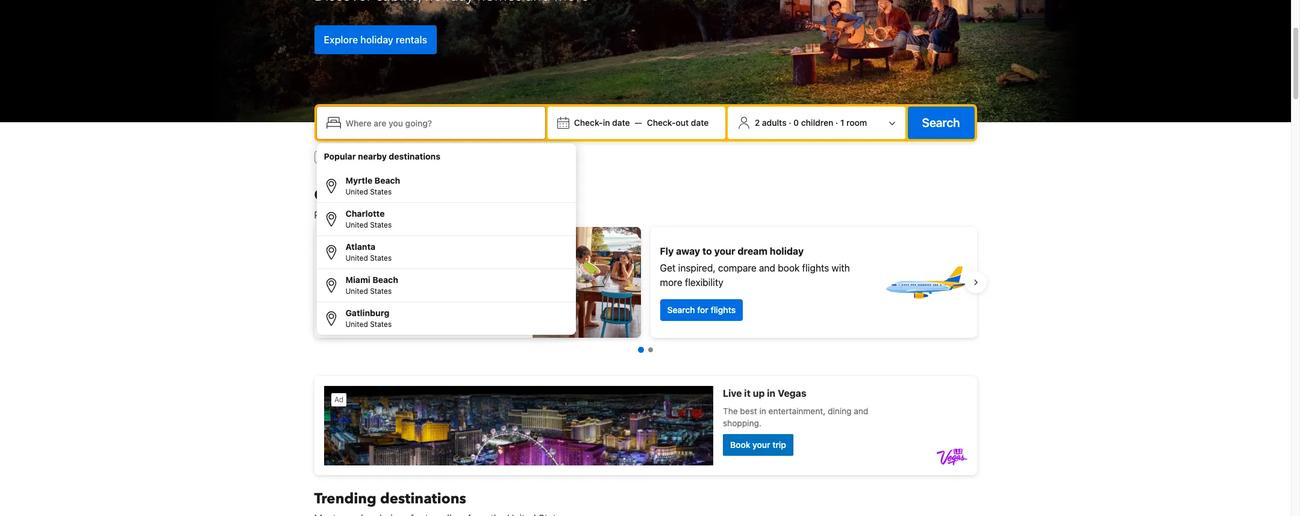 Task type: vqa. For each thing, say whether or not it's contained in the screenshot.
nearby
yes



Task type: describe. For each thing, give the bounding box(es) containing it.
united inside "myrtle beach united states"
[[346, 187, 368, 196]]

yet
[[445, 239, 460, 250]]

popular nearby destinations
[[324, 151, 441, 162]]

atlanta
[[346, 242, 376, 252]]

explore holiday rentals
[[324, 34, 427, 45]]

united for charlotte
[[346, 221, 368, 230]]

states for charlotte
[[370, 221, 392, 230]]

get
[[660, 263, 676, 274]]

rentals
[[396, 34, 427, 45]]

offers
[[314, 186, 358, 206]]

destinations inside main content
[[380, 489, 466, 509]]

compare
[[718, 263, 757, 274]]

stays,
[[347, 270, 372, 281]]

2 adults · 0 children · 1 room button
[[733, 112, 901, 134]]

states for gatlinburg
[[370, 320, 392, 329]]

term
[[324, 270, 344, 281]]

find a stay link
[[324, 307, 381, 328]]

gatlinburg united states
[[346, 308, 392, 329]]

charlotte united states
[[346, 209, 392, 230]]

long-
[[443, 256, 466, 266]]

states inside "myrtle beach united states"
[[370, 187, 392, 196]]

flights inside fly away to your dream holiday get inspired, compare and book flights with more flexibility
[[803, 263, 830, 274]]

holiday inside fly away to your dream holiday get inspired, compare and book flights with more flexibility
[[770, 246, 804, 257]]

fly away to your dream holiday get inspired, compare and book flights with more flexibility
[[660, 246, 850, 288]]

nearby
[[358, 151, 387, 162]]

book
[[778, 263, 800, 274]]

1
[[841, 118, 845, 128]]

holiday inside take your longest holiday yet browse properties offering long- term stays, many at reduced monthly rates.
[[409, 239, 443, 250]]

and inside offers promotions, deals and special offers for you
[[395, 210, 411, 221]]

beach for myrtle beach
[[375, 175, 400, 186]]

your inside fly away to your dream holiday get inspired, compare and book flights with more flexibility
[[715, 246, 736, 257]]

2 adults · 0 children · 1 room
[[755, 118, 867, 128]]

0 vertical spatial flights
[[499, 152, 523, 162]]

search for search for flights
[[668, 305, 695, 315]]

offering
[[406, 256, 440, 266]]

states for atlanta
[[370, 254, 392, 263]]

longest
[[371, 239, 406, 250]]

fly
[[660, 246, 674, 257]]

states inside miami beach united states
[[370, 287, 392, 296]]

take your longest holiday yet image
[[533, 227, 641, 338]]

for left the work
[[383, 152, 394, 162]]

Where are you going? field
[[341, 112, 541, 134]]

miami
[[346, 275, 371, 285]]

trending destinations
[[314, 489, 466, 509]]

reduced
[[412, 270, 448, 281]]

take
[[324, 239, 346, 250]]

1 date from the left
[[612, 118, 630, 128]]

united for atlanta
[[346, 254, 368, 263]]

offers
[[447, 210, 473, 221]]

monthly
[[324, 284, 359, 295]]

looking
[[456, 152, 484, 162]]

away
[[676, 246, 700, 257]]

—
[[635, 118, 642, 128]]

1 horizontal spatial flights
[[711, 305, 736, 315]]

dream
[[738, 246, 768, 257]]

2 · from the left
[[836, 118, 838, 128]]

popular
[[324, 151, 356, 162]]

search for flights link
[[660, 300, 743, 321]]

travelling
[[345, 152, 381, 162]]

at
[[401, 270, 409, 281]]

list box containing popular nearby destinations
[[317, 143, 576, 335]]

browse
[[324, 256, 356, 266]]

gatlinburg
[[346, 308, 390, 318]]

a
[[351, 312, 355, 322]]

fly away to your dream holiday image
[[883, 240, 968, 325]]

united for gatlinburg
[[346, 320, 368, 329]]

explore
[[324, 34, 358, 45]]

your inside take your longest holiday yet browse properties offering long- term stays, many at reduced monthly rates.
[[348, 239, 369, 250]]

explore holiday rentals link
[[314, 25, 437, 54]]

check-out date button
[[642, 112, 714, 134]]

many
[[375, 270, 399, 281]]



Task type: locate. For each thing, give the bounding box(es) containing it.
1 horizontal spatial ·
[[836, 118, 838, 128]]

search for search
[[922, 116, 960, 130]]

·
[[789, 118, 792, 128], [836, 118, 838, 128]]

properties
[[359, 256, 403, 266]]

holiday up offering
[[409, 239, 443, 250]]

states up deals
[[370, 187, 392, 196]]

for down flexibility
[[698, 305, 709, 315]]

i'm travelling for work
[[331, 152, 415, 162]]

flights right looking
[[499, 152, 523, 162]]

flights
[[499, 152, 523, 162], [803, 263, 830, 274], [711, 305, 736, 315]]

1 vertical spatial destinations
[[380, 489, 466, 509]]

1 vertical spatial and
[[759, 263, 776, 274]]

and right deals
[[395, 210, 411, 221]]

region containing take your longest holiday yet
[[305, 222, 987, 343]]

states inside gatlinburg united states
[[370, 320, 392, 329]]

2 date from the left
[[691, 118, 709, 128]]

check-
[[574, 118, 603, 128], [647, 118, 676, 128]]

1 united from the top
[[346, 187, 368, 196]]

2 horizontal spatial holiday
[[770, 246, 804, 257]]

in
[[603, 118, 610, 128]]

states down longest at the left of the page
[[370, 254, 392, 263]]

1 horizontal spatial your
[[715, 246, 736, 257]]

offers promotions, deals and special offers for you
[[314, 186, 506, 221]]

0 horizontal spatial check-
[[574, 118, 603, 128]]

· left 0
[[789, 118, 792, 128]]

united inside gatlinburg united states
[[346, 320, 368, 329]]

3 states from the top
[[370, 254, 392, 263]]

your right take
[[348, 239, 369, 250]]

find
[[331, 312, 348, 322]]

1 horizontal spatial search
[[922, 116, 960, 130]]

beach down properties
[[373, 275, 398, 285]]

trending
[[314, 489, 377, 509]]

flexibility
[[685, 277, 724, 288]]

search inside region
[[668, 305, 695, 315]]

you
[[490, 210, 506, 221]]

1 horizontal spatial check-
[[647, 118, 676, 128]]

0 horizontal spatial date
[[612, 118, 630, 128]]

beach down 'popular nearby destinations'
[[375, 175, 400, 186]]

states inside charlotte united states
[[370, 221, 392, 230]]

1 vertical spatial search
[[668, 305, 695, 315]]

holiday left rentals
[[361, 34, 394, 45]]

date right in
[[612, 118, 630, 128]]

0 horizontal spatial ·
[[789, 118, 792, 128]]

for
[[383, 152, 394, 162], [486, 152, 497, 162], [475, 210, 487, 221], [698, 305, 709, 315]]

region
[[305, 222, 987, 343]]

beach
[[375, 175, 400, 186], [373, 275, 398, 285]]

and left 'book'
[[759, 263, 776, 274]]

destinations inside list box
[[389, 151, 441, 162]]

1 horizontal spatial holiday
[[409, 239, 443, 250]]

5 states from the top
[[370, 320, 392, 329]]

3 united from the top
[[346, 254, 368, 263]]

2 states from the top
[[370, 221, 392, 230]]

· left 1
[[836, 118, 838, 128]]

1 check- from the left
[[574, 118, 603, 128]]

rates.
[[362, 284, 386, 295]]

1 horizontal spatial date
[[691, 118, 709, 128]]

0 horizontal spatial holiday
[[361, 34, 394, 45]]

states down charlotte
[[370, 221, 392, 230]]

i'm
[[331, 152, 343, 162]]

with
[[832, 263, 850, 274]]

2
[[755, 118, 760, 128]]

more
[[660, 277, 683, 288]]

main content
[[305, 186, 987, 517]]

myrtle beach united states
[[346, 175, 400, 196]]

atlanta united states
[[346, 242, 392, 263]]

flights down flexibility
[[711, 305, 736, 315]]

0 vertical spatial destinations
[[389, 151, 441, 162]]

holiday up 'book'
[[770, 246, 804, 257]]

0 horizontal spatial search
[[668, 305, 695, 315]]

check- right —
[[647, 118, 676, 128]]

0 horizontal spatial and
[[395, 210, 411, 221]]

states
[[370, 187, 392, 196], [370, 221, 392, 230], [370, 254, 392, 263], [370, 287, 392, 296], [370, 320, 392, 329]]

0
[[794, 118, 799, 128]]

for right looking
[[486, 152, 497, 162]]

take your longest holiday yet browse properties offering long- term stays, many at reduced monthly rates.
[[324, 239, 466, 295]]

united inside miami beach united states
[[346, 287, 368, 296]]

search for flights
[[668, 305, 736, 315]]

for inside offers promotions, deals and special offers for you
[[475, 210, 487, 221]]

search inside button
[[922, 116, 960, 130]]

find a stay
[[331, 312, 374, 322]]

1 vertical spatial flights
[[803, 263, 830, 274]]

promotions,
[[314, 210, 367, 221]]

beach inside "myrtle beach united states"
[[375, 175, 400, 186]]

inspired,
[[678, 263, 716, 274]]

main content containing offers
[[305, 186, 987, 517]]

search
[[922, 116, 960, 130], [668, 305, 695, 315]]

special
[[414, 210, 445, 221]]

your
[[348, 239, 369, 250], [715, 246, 736, 257]]

i'm looking for flights
[[441, 152, 523, 162]]

4 united from the top
[[346, 287, 368, 296]]

children
[[802, 118, 834, 128]]

work
[[396, 152, 415, 162]]

1 horizontal spatial and
[[759, 263, 776, 274]]

4 states from the top
[[370, 287, 392, 296]]

i'm
[[441, 152, 453, 162]]

deals
[[369, 210, 393, 221]]

check- left —
[[574, 118, 603, 128]]

5 united from the top
[[346, 320, 368, 329]]

and inside fly away to your dream holiday get inspired, compare and book flights with more flexibility
[[759, 263, 776, 274]]

check-in date button
[[570, 112, 635, 134]]

states down gatlinburg
[[370, 320, 392, 329]]

to
[[703, 246, 712, 257]]

states down many
[[370, 287, 392, 296]]

0 vertical spatial and
[[395, 210, 411, 221]]

0 vertical spatial beach
[[375, 175, 400, 186]]

0 horizontal spatial flights
[[499, 152, 523, 162]]

2 check- from the left
[[647, 118, 676, 128]]

out
[[676, 118, 689, 128]]

states inside atlanta united states
[[370, 254, 392, 263]]

holiday
[[361, 34, 394, 45], [409, 239, 443, 250], [770, 246, 804, 257]]

0 horizontal spatial your
[[348, 239, 369, 250]]

2 united from the top
[[346, 221, 368, 230]]

advertisement region
[[314, 377, 977, 476]]

beach inside miami beach united states
[[373, 275, 398, 285]]

united
[[346, 187, 368, 196], [346, 221, 368, 230], [346, 254, 368, 263], [346, 287, 368, 296], [346, 320, 368, 329]]

flights left the with
[[803, 263, 830, 274]]

united inside charlotte united states
[[346, 221, 368, 230]]

room
[[847, 118, 867, 128]]

your right to
[[715, 246, 736, 257]]

list box
[[317, 143, 576, 335]]

for left you
[[475, 210, 487, 221]]

0 vertical spatial search
[[922, 116, 960, 130]]

1 vertical spatial beach
[[373, 275, 398, 285]]

charlotte
[[346, 209, 385, 219]]

stay
[[357, 312, 374, 322]]

1 · from the left
[[789, 118, 792, 128]]

popular nearby destinations group
[[317, 170, 576, 335]]

united inside atlanta united states
[[346, 254, 368, 263]]

search button
[[908, 107, 975, 139]]

date right out
[[691, 118, 709, 128]]

2 vertical spatial flights
[[711, 305, 736, 315]]

and
[[395, 210, 411, 221], [759, 263, 776, 274]]

beach for miami beach
[[373, 275, 398, 285]]

progress bar
[[638, 347, 653, 353]]

destinations
[[389, 151, 441, 162], [380, 489, 466, 509]]

check-in date — check-out date
[[574, 118, 709, 128]]

2 horizontal spatial flights
[[803, 263, 830, 274]]

date
[[612, 118, 630, 128], [691, 118, 709, 128]]

myrtle
[[346, 175, 373, 186]]

adults
[[762, 118, 787, 128]]

1 states from the top
[[370, 187, 392, 196]]

miami beach united states
[[346, 275, 398, 296]]



